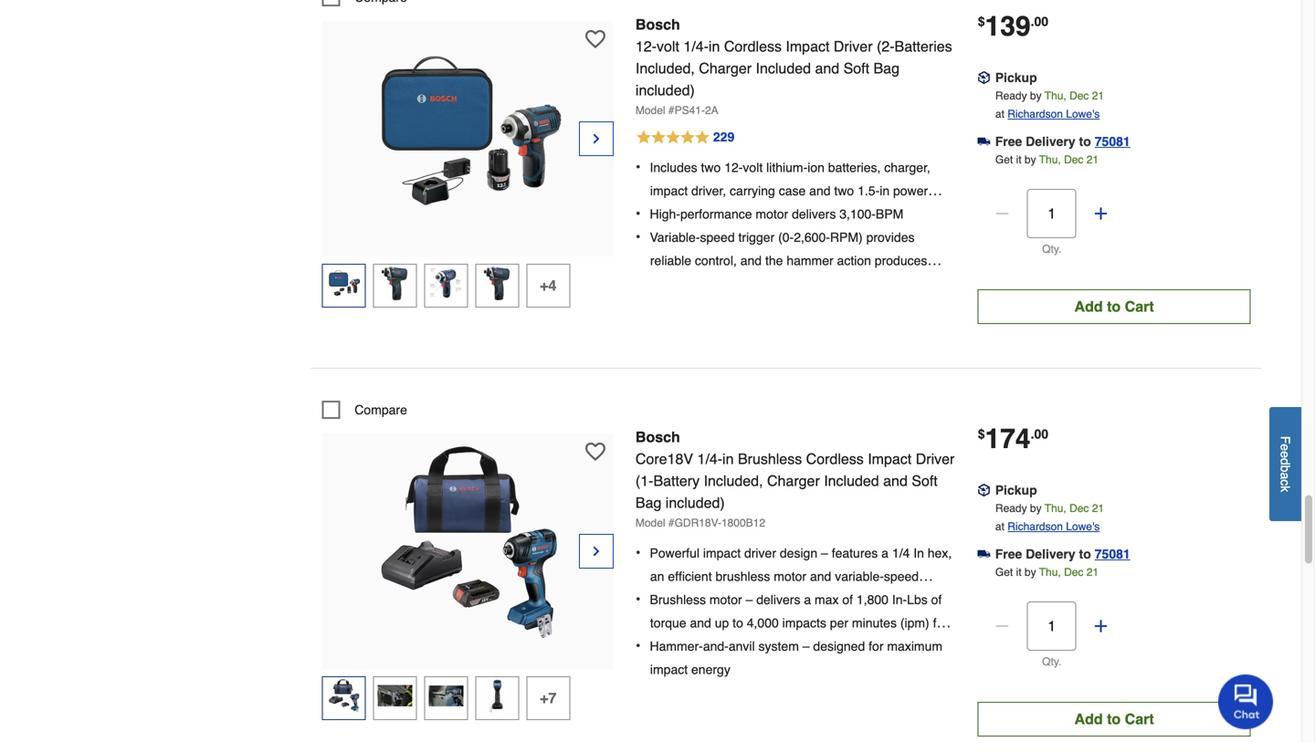 Task type: vqa. For each thing, say whether or not it's contained in the screenshot.
2nd truck filled icon from right
no



Task type: locate. For each thing, give the bounding box(es) containing it.
1 horizontal spatial charger
[[768, 473, 820, 490]]

1 vertical spatial 12-
[[725, 160, 743, 175]]

1 vertical spatial stepper number input field with increment and decrement buttons number field
[[1028, 602, 1077, 651]]

2 at from the top
[[996, 521, 1005, 533]]

and left up
[[690, 616, 712, 631]]

included for brushless
[[824, 473, 880, 490]]

– inside • hammer-and-anvil system – designed for maximum impact energy
[[803, 639, 810, 654]]

and inside the • powerful impact driver design – features a 1/4 in hex, an efficient brushless motor and variable-speed trigger
[[811, 570, 832, 584]]

5 stars image
[[636, 127, 736, 149]]

2 richardson lowe's button from the top
[[1008, 518, 1100, 536]]

included, inside the "bosch 12-volt 1/4-in cordless impact driver (2-batteries included, charger included and soft bag included) model # ps41-2a"
[[636, 60, 695, 77]]

0 vertical spatial cordless
[[725, 38, 782, 55]]

0 vertical spatial richardson
[[1008, 108, 1064, 120]]

– for • hammer-and-anvil system – designed for maximum impact energy
[[803, 639, 810, 654]]

and up 1/4
[[884, 473, 908, 490]]

1 ready by thu, dec 21 at richardson lowe's from the top
[[996, 89, 1105, 120]]

0 horizontal spatial bag
[[636, 495, 662, 512]]

pickup image
[[978, 71, 991, 84], [978, 484, 991, 497]]

bosch up core18v
[[636, 429, 681, 446]]

f e e d b a c k button
[[1270, 407, 1302, 522]]

0 vertical spatial 1/4-
[[684, 38, 709, 55]]

.00 for 139
[[1031, 14, 1049, 29]]

2 add from the top
[[1075, 711, 1104, 728]]

ready
[[996, 89, 1028, 102], [996, 502, 1028, 515]]

add to cart
[[1075, 298, 1155, 315], [1075, 711, 1155, 728]]

0 horizontal spatial driver
[[834, 38, 873, 55]]

model
[[636, 104, 666, 117], [636, 517, 666, 530]]

free delivery to 75081
[[996, 134, 1131, 149], [996, 547, 1131, 562]]

1 75081 from the top
[[1095, 134, 1131, 149]]

delivers up 2,600-
[[792, 207, 836, 221]]

k
[[1279, 486, 1294, 493]]

included, inside 'bosch core18v 1/4-in brushless cordless impact driver (1-battery included, charger included and soft bag included) model # gdr18v-1800b12'
[[704, 473, 764, 490]]

$ for 139
[[978, 14, 986, 29]]

1 vertical spatial volt
[[743, 160, 763, 175]]

lbs
[[908, 593, 928, 607]]

2 add to cart from the top
[[1075, 711, 1155, 728]]

pickup image down 174
[[978, 484, 991, 497]]

add to cart button for 139
[[978, 289, 1251, 324]]

truck filled image
[[978, 135, 991, 148], [978, 548, 991, 561]]

1 vertical spatial #
[[669, 517, 675, 530]]

0 vertical spatial add to cart button
[[978, 289, 1251, 324]]

1 vertical spatial add to cart
[[1075, 711, 1155, 728]]

1 vertical spatial brushless
[[650, 593, 706, 607]]

driver inside 'bosch core18v 1/4-in brushless cordless impact driver (1-battery included, charger included and soft bag included) model # gdr18v-1800b12'
[[916, 451, 955, 468]]

and for in
[[816, 60, 840, 77]]

and down ion
[[810, 184, 831, 198]]

stepper number input field with increment and decrement buttons number field left plus icon at the right top of the page
[[1028, 189, 1077, 238]]

and inside 'bosch core18v 1/4-in brushless cordless impact driver (1-battery included, charger included and soft bag included) model # gdr18v-1800b12'
[[884, 473, 908, 490]]

delivers
[[792, 207, 836, 221], [757, 593, 801, 607]]

2 vertical spatial in
[[723, 451, 734, 468]]

included inside 'bosch core18v 1/4-in brushless cordless impact driver (1-battery included, charger included and soft bag included) model # gdr18v-1800b12'
[[824, 473, 880, 490]]

impact inside the "bosch 12-volt 1/4-in cordless impact driver (2-batteries included, charger included and soft bag included) model # ps41-2a"
[[786, 38, 830, 55]]

2 chevron right image from the top
[[589, 543, 604, 561]]

0 horizontal spatial impact
[[786, 38, 830, 55]]

1 horizontal spatial bag
[[874, 60, 900, 77]]

motor up (0-
[[756, 207, 789, 221]]

minutes
[[853, 616, 897, 631]]

1 vertical spatial richardson
[[1008, 521, 1064, 533]]

0 horizontal spatial trigger
[[651, 593, 687, 607]]

5 • from the top
[[636, 591, 641, 608]]

– inside • brushless motor – delivers a max of 1,800 in-lbs of torque and up to 4,000 impacts per minutes (ipm) for professional-grade results
[[746, 593, 753, 607]]

lowe's
[[1067, 108, 1100, 120], [1067, 521, 1100, 533]]

– inside the • powerful impact driver design – features a 1/4 in hex, an efficient brushless motor and variable-speed trigger
[[822, 546, 829, 561]]

• inside the • powerful impact driver design – features a 1/4 in hex, an efficient brushless motor and variable-speed trigger
[[636, 544, 641, 561]]

charger for brushless
[[768, 473, 820, 490]]

0 horizontal spatial torque
[[651, 616, 687, 631]]

0 vertical spatial cart
[[1125, 298, 1155, 315]]

0 horizontal spatial volt
[[657, 38, 680, 55]]

1 vertical spatial for
[[869, 639, 884, 654]]

1 vertical spatial model
[[636, 517, 666, 530]]

0 vertical spatial max
[[724, 277, 749, 291]]

1 add from the top
[[1075, 298, 1104, 315]]

2 ready by thu, dec 21 at richardson lowe's from the top
[[996, 502, 1105, 533]]

pickup for 174
[[996, 483, 1038, 498]]

in right core18v
[[723, 451, 734, 468]]

• for for
[[636, 638, 641, 655]]

cordless inside the "bosch 12-volt 1/4-in cordless impact driver (2-batteries included, charger included and soft bag included) model # ps41-2a"
[[725, 38, 782, 55]]

free delivery to 75081 up plus icon at the right top of the page
[[996, 134, 1131, 149]]

1 • from the top
[[636, 158, 641, 175]]

12- up carrying at right top
[[725, 160, 743, 175]]

0 horizontal spatial charger
[[699, 60, 752, 77]]

add to cart button
[[978, 289, 1251, 324], [978, 703, 1251, 737]]

in up 2a
[[709, 38, 720, 55]]

trigger inside the • powerful impact driver design – features a 1/4 in hex, an efficient brushless motor and variable-speed trigger
[[651, 593, 687, 607]]

bosch inside the "bosch 12-volt 1/4-in cordless impact driver (2-batteries included, charger included and soft bag included) model # ps41-2a"
[[636, 16, 681, 33]]

2 minus image from the top
[[994, 618, 1012, 636]]

two
[[701, 160, 721, 175], [835, 184, 855, 198]]

4,000
[[747, 616, 779, 631]]

a inside button
[[1279, 473, 1294, 480]]

1 vertical spatial bag
[[636, 495, 662, 512]]

0 vertical spatial ready by thu, dec 21 at richardson lowe's
[[996, 89, 1105, 120]]

0 vertical spatial stepper number input field with increment and decrement buttons number field
[[1028, 189, 1077, 238]]

a left 1/4
[[882, 546, 889, 561]]

heart outline image
[[586, 29, 606, 49]]

bosch core18v 1/4-in brushless cordless impact driver (1-battery included, charger included and soft bag included) model # gdr18v-1800b12
[[636, 429, 955, 530]]

– down brushless
[[746, 593, 753, 607]]

included) for volt
[[636, 82, 695, 98]]

2 horizontal spatial a
[[1279, 473, 1294, 480]]

of up per
[[843, 593, 854, 607]]

1 lowe's from the top
[[1067, 108, 1100, 120]]

efficient
[[668, 570, 712, 584]]

2 75081 button from the top
[[1095, 545, 1131, 564]]

0 vertical spatial volt
[[657, 38, 680, 55]]

$ 174 .00
[[978, 423, 1049, 455]]

bosch inside 'bosch core18v 1/4-in brushless cordless impact driver (1-battery included, charger included and soft bag included) model # gdr18v-1800b12'
[[636, 429, 681, 446]]

1 chevron right image from the top
[[589, 130, 604, 148]]

1 vertical spatial impact
[[703, 546, 741, 561]]

e up b
[[1279, 451, 1294, 458]]

included, up 1800b12
[[704, 473, 764, 490]]

soft inside the "bosch 12-volt 1/4-in cordless impact driver (2-batteries included, charger included and soft bag included) model # ps41-2a"
[[844, 60, 870, 77]]

pickup down actual price $174.00 element
[[996, 483, 1038, 498]]

1 model from the top
[[636, 104, 666, 117]]

1 horizontal spatial soft
[[912, 473, 938, 490]]

trigger up the
[[739, 230, 775, 245]]

included) up ps41- on the top right of the page
[[636, 82, 695, 98]]

a inside • brushless motor – delivers a max of 1,800 in-lbs of torque and up to 4,000 impacts per minutes (ipm) for professional-grade results
[[804, 593, 812, 607]]

chevron right image for 174
[[589, 543, 604, 561]]

1 horizontal spatial torque
[[752, 277, 788, 291]]

lowe's for 174
[[1067, 521, 1100, 533]]

pickup down 'actual price $139.00' element on the right
[[996, 70, 1038, 85]]

charger up 2a
[[699, 60, 752, 77]]

0 horizontal spatial a
[[804, 593, 812, 607]]

bag
[[874, 60, 900, 77], [636, 495, 662, 512]]

1 vertical spatial free
[[996, 547, 1023, 562]]

two up driver,
[[701, 160, 721, 175]]

richardson down '$ 139 .00'
[[1008, 108, 1064, 120]]

impact up brushless
[[703, 546, 741, 561]]

volt up ps41- on the top right of the page
[[657, 38, 680, 55]]

included inside the "bosch 12-volt 1/4-in cordless impact driver (2-batteries included, charger included and soft bag included) model # ps41-2a"
[[756, 60, 811, 77]]

1 vertical spatial add to cart button
[[978, 703, 1251, 737]]

bag down (1- on the bottom of the page
[[636, 495, 662, 512]]

1 vertical spatial in
[[880, 184, 890, 198]]

free delivery to 75081 up plus image
[[996, 547, 1131, 562]]

and inside "• includes two 12-volt lithium-ion batteries, charger, impact driver, carrying case and two 1.5-in power drive bits"
[[810, 184, 831, 198]]

speed down performance
[[700, 230, 735, 245]]

dec
[[1070, 89, 1090, 102], [1065, 153, 1084, 166], [1070, 502, 1090, 515], [1065, 566, 1084, 579]]

motor up up
[[710, 593, 743, 607]]

and-
[[703, 639, 729, 654]]

1 add to cart button from the top
[[978, 289, 1251, 324]]

1/4- up ps41- on the top right of the page
[[684, 38, 709, 55]]

ready by thu, dec 21 at richardson lowe's down 'actual price $139.00' element on the right
[[996, 89, 1105, 120]]

included) for 1/4-
[[666, 495, 725, 512]]

charger inside the "bosch 12-volt 1/4-in cordless impact driver (2-batteries included, charger included and soft bag included) model # ps41-2a"
[[699, 60, 752, 77]]

cordless inside 'bosch core18v 1/4-in brushless cordless impact driver (1-battery included, charger included and soft bag included) model # gdr18v-1800b12'
[[807, 451, 864, 468]]

2 $ from the top
[[978, 427, 986, 442]]

– down impacts
[[803, 639, 810, 654]]

5014191423 element
[[322, 401, 407, 419]]

2 lowe's from the top
[[1067, 521, 1100, 533]]

12- right heart outline icon
[[636, 38, 657, 55]]

2 delivery from the top
[[1026, 547, 1076, 562]]

0 vertical spatial torque
[[752, 277, 788, 291]]

1 horizontal spatial brushless
[[738, 451, 803, 468]]

0 vertical spatial ready
[[996, 89, 1028, 102]]

bosch for core18v
[[636, 429, 681, 446]]

0 horizontal spatial 12-
[[636, 38, 657, 55]]

model inside the "bosch 12-volt 1/4-in cordless impact driver (2-batteries included, charger included and soft bag included) model # ps41-2a"
[[636, 104, 666, 117]]

ready for 139
[[996, 89, 1028, 102]]

1 vertical spatial included
[[824, 473, 880, 490]]

0 vertical spatial motor
[[756, 207, 789, 221]]

and left the
[[741, 253, 762, 268]]

2 richardson from the top
[[1008, 521, 1064, 533]]

free delivery to 75081 for 139
[[996, 134, 1131, 149]]

bits
[[682, 207, 702, 221]]

1 .00 from the top
[[1031, 14, 1049, 29]]

3265403 element
[[322, 0, 407, 6]]

1 minus image from the top
[[994, 205, 1012, 223]]

ready by thu, dec 21 at richardson lowe's down actual price $174.00 element
[[996, 502, 1105, 533]]

1 cart from the top
[[1125, 298, 1155, 315]]

speed down 1/4
[[884, 570, 919, 584]]

anvil
[[729, 639, 755, 654]]

trigger inside • high-performance motor delivers 3,100-bpm • variable-speed trigger (0-2,600-rpm) provides reliable control, and the hammer action produces 930-in-lbs of max torque
[[739, 230, 775, 245]]

1 vertical spatial 75081 button
[[1095, 545, 1131, 564]]

+4 button
[[527, 264, 570, 308]]

free delivery to 75081 for 174
[[996, 547, 1131, 562]]

driver for in
[[834, 38, 873, 55]]

4 • from the top
[[636, 544, 641, 561]]

thumbnail image
[[327, 266, 361, 301], [378, 266, 412, 301], [429, 266, 464, 301], [480, 266, 515, 301], [327, 679, 361, 714], [378, 679, 412, 714], [429, 679, 464, 714], [480, 679, 515, 714]]

2 bosch from the top
[[636, 429, 681, 446]]

1 stepper number input field with increment and decrement buttons number field from the top
[[1028, 189, 1077, 238]]

for right "(ipm)"
[[934, 616, 948, 631]]

0 vertical spatial #
[[669, 104, 675, 117]]

impact down hammer-
[[651, 663, 688, 677]]

of
[[710, 277, 721, 291], [843, 593, 854, 607], [932, 593, 942, 607]]

torque inside • brushless motor – delivers a max of 1,800 in-lbs of torque and up to 4,000 impacts per minutes (ipm) for professional-grade results
[[651, 616, 687, 631]]

max up per
[[815, 593, 839, 607]]

driver
[[834, 38, 873, 55], [916, 451, 955, 468]]

actual price $174.00 element
[[978, 423, 1049, 455]]

1 vertical spatial bosch
[[636, 429, 681, 446]]

up
[[715, 616, 730, 631]]

75081 button up plus icon at the right top of the page
[[1095, 132, 1131, 151]]

at for 139
[[996, 108, 1005, 120]]

provides
[[867, 230, 915, 245]]

a inside the • powerful impact driver design – features a 1/4 in hex, an efficient brushless motor and variable-speed trigger
[[882, 546, 889, 561]]

impact
[[786, 38, 830, 55], [868, 451, 912, 468]]

2 model from the top
[[636, 517, 666, 530]]

0 vertical spatial in
[[709, 38, 720, 55]]

speed
[[700, 230, 735, 245], [884, 570, 919, 584]]

delivery
[[1026, 134, 1076, 149], [1026, 547, 1076, 562]]

bag inside 'bosch core18v 1/4-in brushless cordless impact driver (1-battery included, charger included and soft bag included) model # gdr18v-1800b12'
[[636, 495, 662, 512]]

model inside 'bosch core18v 1/4-in brushless cordless impact driver (1-battery included, charger included and soft bag included) model # gdr18v-1800b12'
[[636, 517, 666, 530]]

richardson lowe's button for 139
[[1008, 105, 1100, 123]]

at down 139
[[996, 108, 1005, 120]]

max inside • high-performance motor delivers 3,100-bpm • variable-speed trigger (0-2,600-rpm) provides reliable control, and the hammer action produces 930-in-lbs of max torque
[[724, 277, 749, 291]]

1 vertical spatial cart
[[1125, 711, 1155, 728]]

bosch for 12-
[[636, 16, 681, 33]]

• inside • brushless motor – delivers a max of 1,800 in-lbs of torque and up to 4,000 impacts per minutes (ipm) for professional-grade results
[[636, 591, 641, 608]]

stepper number input field with increment and decrement buttons number field left plus image
[[1028, 602, 1077, 651]]

model up powerful
[[636, 517, 666, 530]]

0 horizontal spatial for
[[869, 639, 884, 654]]

of right lbs
[[710, 277, 721, 291]]

2 pickup image from the top
[[978, 484, 991, 497]]

75081 up plus icon at the right top of the page
[[1095, 134, 1131, 149]]

2 truck filled image from the top
[[978, 548, 991, 561]]

0 vertical spatial bag
[[874, 60, 900, 77]]

1/4-
[[684, 38, 709, 55], [698, 451, 723, 468]]

2 cart from the top
[[1125, 711, 1155, 728]]

2 75081 from the top
[[1095, 547, 1131, 562]]

.00 inside '$ 139 .00'
[[1031, 14, 1049, 29]]

# for 12-
[[669, 104, 675, 117]]

included) up gdr18v-
[[666, 495, 725, 512]]

driver inside the "bosch 12-volt 1/4-in cordless impact driver (2-batteries included, charger included and soft bag included) model # ps41-2a"
[[834, 38, 873, 55]]

ps41-
[[675, 104, 705, 117]]

gdr18v-
[[675, 517, 722, 530]]

2 stepper number input field with increment and decrement buttons number field from the top
[[1028, 602, 1077, 651]]

ready down 'actual price $139.00' element on the right
[[996, 89, 1028, 102]]

2 free from the top
[[996, 547, 1023, 562]]

1 vertical spatial lowe's
[[1067, 521, 1100, 533]]

1 richardson from the top
[[1008, 108, 1064, 120]]

cart for 174
[[1125, 711, 1155, 728]]

# up powerful
[[669, 517, 675, 530]]

1 at from the top
[[996, 108, 1005, 120]]

0 vertical spatial $
[[978, 14, 986, 29]]

2 get from the top
[[996, 566, 1014, 579]]

•
[[636, 158, 641, 175], [636, 205, 641, 222], [636, 228, 641, 245], [636, 544, 641, 561], [636, 591, 641, 608], [636, 638, 641, 655]]

75081 for 174
[[1095, 547, 1131, 562]]

impact up high-
[[651, 184, 688, 198]]

minus image for 174
[[994, 618, 1012, 636]]

# for core18v
[[669, 517, 675, 530]]

delivers up 4,000
[[757, 593, 801, 607]]

• inside "• includes two 12-volt lithium-ion batteries, charger, impact driver, carrying case and two 1.5-in power drive bits"
[[636, 158, 641, 175]]

and inside • brushless motor – delivers a max of 1,800 in-lbs of torque and up to 4,000 impacts per minutes (ipm) for professional-grade results
[[690, 616, 712, 631]]

1 vertical spatial .00
[[1031, 427, 1049, 442]]

included) inside 'bosch core18v 1/4-in brushless cordless impact driver (1-battery included, charger included and soft bag included) model # gdr18v-1800b12'
[[666, 495, 725, 512]]

• for batteries,
[[636, 158, 641, 175]]

2 e from the top
[[1279, 451, 1294, 458]]

add to cart for 174
[[1075, 711, 1155, 728]]

richardson
[[1008, 108, 1064, 120], [1008, 521, 1064, 533]]

1 pickup from the top
[[996, 70, 1038, 85]]

1 vertical spatial get
[[996, 566, 1014, 579]]

it for 139
[[1017, 153, 1022, 166]]

1 qty. from the top
[[1043, 243, 1062, 256]]

produces
[[875, 253, 928, 268]]

soft for in
[[844, 60, 870, 77]]

it
[[1017, 153, 1022, 166], [1017, 566, 1022, 579]]

impact for brushless
[[868, 451, 912, 468]]

139
[[986, 10, 1031, 42]]

richardson for 174
[[1008, 521, 1064, 533]]

0 vertical spatial –
[[822, 546, 829, 561]]

1 vertical spatial cordless
[[807, 451, 864, 468]]

driver left (2-
[[834, 38, 873, 55]]

volt up carrying at right top
[[743, 160, 763, 175]]

variable-
[[650, 230, 700, 245]]

richardson down actual price $174.00 element
[[1008, 521, 1064, 533]]

model left ps41- on the top right of the page
[[636, 104, 666, 117]]

0 vertical spatial chevron right image
[[589, 130, 604, 148]]

1 # from the top
[[669, 104, 675, 117]]

1 vertical spatial at
[[996, 521, 1005, 533]]

1 vertical spatial 1/4-
[[698, 451, 723, 468]]

motor down design
[[774, 570, 807, 584]]

add
[[1075, 298, 1104, 315], [1075, 711, 1104, 728]]

0 horizontal spatial max
[[724, 277, 749, 291]]

core18v
[[636, 451, 694, 468]]

1 horizontal spatial included
[[824, 473, 880, 490]]

pickup image for 139
[[978, 71, 991, 84]]

included) inside the "bosch 12-volt 1/4-in cordless impact driver (2-batteries included, charger included and soft bag included) model # ps41-2a"
[[636, 82, 695, 98]]

battery
[[654, 473, 700, 490]]

at
[[996, 108, 1005, 120], [996, 521, 1005, 533]]

0 vertical spatial model
[[636, 104, 666, 117]]

by
[[1031, 89, 1042, 102], [1025, 153, 1037, 166], [1031, 502, 1042, 515], [1025, 566, 1037, 579]]

1/4- up the battery
[[698, 451, 723, 468]]

volt
[[657, 38, 680, 55], [743, 160, 763, 175]]

0 horizontal spatial included,
[[636, 60, 695, 77]]

free for 174
[[996, 547, 1023, 562]]

1 delivery from the top
[[1026, 134, 1076, 149]]

of right lbs on the bottom right of page
[[932, 593, 942, 607]]

$ inside '$ 139 .00'
[[978, 14, 986, 29]]

– right design
[[822, 546, 829, 561]]

a up k
[[1279, 473, 1294, 480]]

chevron right image
[[589, 130, 604, 148], [589, 543, 604, 561]]

included,
[[636, 60, 695, 77], [704, 473, 764, 490]]

features
[[832, 546, 878, 561]]

1 free from the top
[[996, 134, 1023, 149]]

6 • from the top
[[636, 638, 641, 655]]

driver left 174
[[916, 451, 955, 468]]

ready down actual price $174.00 element
[[996, 502, 1028, 515]]

charger for in
[[699, 60, 752, 77]]

0 vertical spatial get
[[996, 153, 1014, 166]]

1 free delivery to 75081 from the top
[[996, 134, 1131, 149]]

930-
[[651, 277, 676, 291]]

1 horizontal spatial max
[[815, 593, 839, 607]]

in-
[[893, 593, 908, 607]]

1 horizontal spatial cordless
[[807, 451, 864, 468]]

get it by thu, dec 21
[[996, 153, 1099, 166], [996, 566, 1099, 579]]

bosch
[[636, 16, 681, 33], [636, 429, 681, 446]]

for down minutes
[[869, 639, 884, 654]]

chevron right image left 5 stars image
[[589, 130, 604, 148]]

included up 229 button
[[756, 60, 811, 77]]

1 get it by thu, dec 21 from the top
[[996, 153, 1099, 166]]

included, up ps41- on the top right of the page
[[636, 60, 695, 77]]

impact inside • hammer-and-anvil system – designed for maximum impact energy
[[651, 663, 688, 677]]

# up 5 stars image
[[669, 104, 675, 117]]

.00 for 174
[[1031, 427, 1049, 442]]

a up impacts
[[804, 593, 812, 607]]

0 horizontal spatial cordless
[[725, 38, 782, 55]]

lowe's for 139
[[1067, 108, 1100, 120]]

2 qty. from the top
[[1043, 656, 1062, 669]]

2 .00 from the top
[[1031, 427, 1049, 442]]

0 vertical spatial pickup image
[[978, 71, 991, 84]]

1 vertical spatial free delivery to 75081
[[996, 547, 1131, 562]]

delivers for •
[[792, 207, 836, 221]]

truck filled image for 139
[[978, 135, 991, 148]]

2 ready from the top
[[996, 502, 1028, 515]]

0 vertical spatial .00
[[1031, 14, 1049, 29]]

actual price $139.00 element
[[978, 10, 1049, 42]]

torque up hammer-
[[651, 616, 687, 631]]

in up the "bpm"
[[880, 184, 890, 198]]

0 vertical spatial truck filled image
[[978, 135, 991, 148]]

impact inside "• includes two 12-volt lithium-ion batteries, charger, impact driver, carrying case and two 1.5-in power drive bits"
[[651, 184, 688, 198]]

75081 button for 174
[[1095, 545, 1131, 564]]

1 $ from the top
[[978, 14, 986, 29]]

minus image
[[994, 205, 1012, 223], [994, 618, 1012, 636]]

a for f
[[1279, 473, 1294, 480]]

.00 inside $ 174 .00
[[1031, 427, 1049, 442]]

(ipm)
[[901, 616, 930, 631]]

2 free delivery to 75081 from the top
[[996, 547, 1131, 562]]

charger,
[[885, 160, 931, 175]]

0 vertical spatial included
[[756, 60, 811, 77]]

add for 139
[[1075, 298, 1104, 315]]

1 vertical spatial 75081
[[1095, 547, 1131, 562]]

charger inside 'bosch core18v 1/4-in brushless cordless impact driver (1-battery included, charger included and soft bag included) model # gdr18v-1800b12'
[[768, 473, 820, 490]]

0 vertical spatial delivery
[[1026, 134, 1076, 149]]

bosch right heart outline icon
[[636, 16, 681, 33]]

2 get it by thu, dec 21 from the top
[[996, 566, 1099, 579]]

$ inside $ 174 .00
[[978, 427, 986, 442]]

0 vertical spatial pickup
[[996, 70, 1038, 85]]

0 vertical spatial impact
[[786, 38, 830, 55]]

• inside • hammer-and-anvil system – designed for maximum impact energy
[[636, 638, 641, 655]]

1 bosch from the top
[[636, 16, 681, 33]]

cart
[[1125, 298, 1155, 315], [1125, 711, 1155, 728]]

2 vertical spatial –
[[803, 639, 810, 654]]

2 vertical spatial motor
[[710, 593, 743, 607]]

1 vertical spatial get it by thu, dec 21
[[996, 566, 1099, 579]]

included)
[[636, 82, 695, 98], [666, 495, 725, 512]]

get it by thu, dec 21 up plus icon at the right top of the page
[[996, 153, 1099, 166]]

delivers inside • brushless motor – delivers a max of 1,800 in-lbs of torque and up to 4,000 impacts per minutes (ipm) for professional-grade results
[[757, 593, 801, 607]]

pickup for 139
[[996, 70, 1038, 85]]

speed inside the • powerful impact driver design – features a 1/4 in hex, an efficient brushless motor and variable-speed trigger
[[884, 570, 919, 584]]

75081 for 139
[[1095, 134, 1131, 149]]

1 horizontal spatial in
[[723, 451, 734, 468]]

75081 button up plus image
[[1095, 545, 1131, 564]]

1 vertical spatial a
[[882, 546, 889, 561]]

for
[[934, 616, 948, 631], [869, 639, 884, 654]]

Stepper number input field with increment and decrement buttons number field
[[1028, 189, 1077, 238], [1028, 602, 1077, 651]]

plus image
[[1093, 618, 1111, 636]]

impacts
[[783, 616, 827, 631]]

174
[[986, 423, 1031, 455]]

1 horizontal spatial driver
[[916, 451, 955, 468]]

bag inside the "bosch 12-volt 1/4-in cordless impact driver (2-batteries included, charger included and soft bag included) model # ps41-2a"
[[874, 60, 900, 77]]

it for 174
[[1017, 566, 1022, 579]]

motor inside • brushless motor – delivers a max of 1,800 in-lbs of torque and up to 4,000 impacts per minutes (ipm) for professional-grade results
[[710, 593, 743, 607]]

control,
[[695, 253, 737, 268]]

0 vertical spatial 75081 button
[[1095, 132, 1131, 151]]

1 75081 button from the top
[[1095, 132, 1131, 151]]

and up 229 button
[[816, 60, 840, 77]]

1 vertical spatial delivery
[[1026, 547, 1076, 562]]

cordless for brushless
[[807, 451, 864, 468]]

0 vertical spatial qty.
[[1043, 243, 1062, 256]]

1 truck filled image from the top
[[978, 135, 991, 148]]

thu,
[[1045, 89, 1067, 102], [1040, 153, 1062, 166], [1045, 502, 1067, 515], [1040, 566, 1062, 579]]

1 add to cart from the top
[[1075, 298, 1155, 315]]

1 vertical spatial soft
[[912, 473, 938, 490]]

bosch 12-volt 1/4-in cordless impact driver (2-batteries included, charger included and soft bag included) model # ps41-2a
[[636, 16, 953, 117]]

3 • from the top
[[636, 228, 641, 245]]

• for of
[[636, 591, 641, 608]]

impact inside 'bosch core18v 1/4-in brushless cordless impact driver (1-battery included, charger included and soft bag included) model # gdr18v-1800b12'
[[868, 451, 912, 468]]

brushless down efficient
[[650, 593, 706, 607]]

bag down (2-
[[874, 60, 900, 77]]

charger up design
[[768, 473, 820, 490]]

qty. for 174
[[1043, 656, 1062, 669]]

and for delivers
[[690, 616, 712, 631]]

1 horizontal spatial for
[[934, 616, 948, 631]]

# inside the "bosch 12-volt 1/4-in cordless impact driver (2-batteries included, charger included and soft bag included) model # ps41-2a"
[[669, 104, 675, 117]]

75081 up plus image
[[1095, 547, 1131, 562]]

1 get from the top
[[996, 153, 1014, 166]]

0 vertical spatial 12-
[[636, 38, 657, 55]]

1 vertical spatial speed
[[884, 570, 919, 584]]

#
[[669, 104, 675, 117], [669, 517, 675, 530]]

impact for • hammer-and-anvil system – designed for maximum impact energy
[[651, 663, 688, 677]]

chevron right image for 139
[[589, 130, 604, 148]]

two left 1.5-
[[835, 184, 855, 198]]

motor
[[756, 207, 789, 221], [774, 570, 807, 584], [710, 593, 743, 607]]

and inside the "bosch 12-volt 1/4-in cordless impact driver (2-batteries included, charger included and soft bag included) model # ps41-2a"
[[816, 60, 840, 77]]

e up d
[[1279, 444, 1294, 451]]

0 vertical spatial add to cart
[[1075, 298, 1155, 315]]

qty. for 139
[[1043, 243, 1062, 256]]

richardson lowe's button
[[1008, 105, 1100, 123], [1008, 518, 1100, 536]]

qty.
[[1043, 243, 1062, 256], [1043, 656, 1062, 669]]

delivers inside • high-performance motor delivers 3,100-bpm • variable-speed trigger (0-2,600-rpm) provides reliable control, and the hammer action produces 930-in-lbs of max torque
[[792, 207, 836, 221]]

get
[[996, 153, 1014, 166], [996, 566, 1014, 579]]

1 it from the top
[[1017, 153, 1022, 166]]

1/4
[[893, 546, 910, 561]]

1 vertical spatial impact
[[868, 451, 912, 468]]

2 it from the top
[[1017, 566, 1022, 579]]

0 vertical spatial get it by thu, dec 21
[[996, 153, 1099, 166]]

chat invite button image
[[1219, 674, 1275, 730]]

get it by thu, dec 21 up plus image
[[996, 566, 1099, 579]]

0 vertical spatial free
[[996, 134, 1023, 149]]

0 horizontal spatial speed
[[700, 230, 735, 245]]

# inside 'bosch core18v 1/4-in brushless cordless impact driver (1-battery included, charger included and soft bag included) model # gdr18v-1800b12'
[[669, 517, 675, 530]]

and down design
[[811, 570, 832, 584]]

torque down the
[[752, 277, 788, 291]]

soft inside 'bosch core18v 1/4-in brushless cordless impact driver (1-battery included, charger included and soft bag included) model # gdr18v-1800b12'
[[912, 473, 938, 490]]

trigger down the an
[[651, 593, 687, 607]]

• powerful impact driver design – features a 1/4 in hex, an efficient brushless motor and variable-speed trigger
[[636, 544, 952, 607]]

brushless up 1800b12
[[738, 451, 803, 468]]

brushless
[[716, 570, 771, 584]]

performance
[[681, 207, 753, 221]]

in
[[709, 38, 720, 55], [880, 184, 890, 198], [723, 451, 734, 468]]

pickup image down 139
[[978, 71, 991, 84]]

in
[[914, 546, 925, 561]]

chevron right image left powerful
[[589, 543, 604, 561]]

system
[[759, 639, 799, 654]]

1/4- inside the "bosch 12-volt 1/4-in cordless impact driver (2-batteries included, charger included and soft bag included) model # ps41-2a"
[[684, 38, 709, 55]]

impact
[[651, 184, 688, 198], [703, 546, 741, 561], [651, 663, 688, 677]]

max down control,
[[724, 277, 749, 291]]

included up features
[[824, 473, 880, 490]]

1 pickup image from the top
[[978, 71, 991, 84]]

bag for batteries
[[874, 60, 900, 77]]

1 ready from the top
[[996, 89, 1028, 102]]

1 richardson lowe's button from the top
[[1008, 105, 1100, 123]]

2 • from the top
[[636, 205, 641, 222]]

2 # from the top
[[669, 517, 675, 530]]

1 vertical spatial –
[[746, 593, 753, 607]]

1 horizontal spatial a
[[882, 546, 889, 561]]

at down 174
[[996, 521, 1005, 533]]

2 pickup from the top
[[996, 483, 1038, 498]]

2 add to cart button from the top
[[978, 703, 1251, 737]]

0 vertical spatial delivers
[[792, 207, 836, 221]]

1 horizontal spatial 12-
[[725, 160, 743, 175]]



Task type: describe. For each thing, give the bounding box(es) containing it.
229 button
[[636, 127, 957, 149]]

action
[[838, 253, 872, 268]]

in inside 'bosch core18v 1/4-in brushless cordless impact driver (1-battery included, charger included and soft bag included) model # gdr18v-1800b12'
[[723, 451, 734, 468]]

229
[[714, 130, 735, 144]]

brushless inside • brushless motor – delivers a max of 1,800 in-lbs of torque and up to 4,000 impacts per minutes (ipm) for professional-grade results
[[650, 593, 706, 607]]

power
[[894, 184, 929, 198]]

includes
[[650, 160, 698, 175]]

12- inside the "bosch 12-volt 1/4-in cordless impact driver (2-batteries included, charger included and soft bag included) model # ps41-2a"
[[636, 38, 657, 55]]

$ for 174
[[978, 427, 986, 442]]

1 horizontal spatial of
[[843, 593, 854, 607]]

1/4- inside 'bosch core18v 1/4-in brushless cordless impact driver (1-battery included, charger included and soft bag included) model # gdr18v-1800b12'
[[698, 451, 723, 468]]

cordless for in
[[725, 38, 782, 55]]

designed
[[814, 639, 866, 654]]

ion
[[808, 160, 825, 175]]

batteries,
[[829, 160, 881, 175]]

f e e d b a c k
[[1279, 436, 1294, 493]]

+7 button
[[527, 677, 570, 721]]

lbs
[[690, 277, 707, 291]]

free for 139
[[996, 134, 1023, 149]]

get it by thu, dec 21 for 139
[[996, 153, 1099, 166]]

lithium-
[[767, 160, 808, 175]]

2 horizontal spatial of
[[932, 593, 942, 607]]

in-
[[676, 277, 690, 291]]

carrying
[[730, 184, 776, 198]]

hex,
[[928, 546, 952, 561]]

hammer-
[[650, 639, 703, 654]]

driver
[[745, 546, 777, 561]]

torque inside • high-performance motor delivers 3,100-bpm • variable-speed trigger (0-2,600-rpm) provides reliable control, and the hammer action produces 930-in-lbs of max torque
[[752, 277, 788, 291]]

2a
[[705, 104, 719, 117]]

get for 139
[[996, 153, 1014, 166]]

included for in
[[756, 60, 811, 77]]

– for • powerful impact driver design – features a 1/4 in hex, an efficient brushless motor and variable-speed trigger
[[822, 546, 829, 561]]

1 horizontal spatial two
[[835, 184, 855, 198]]

in inside "• includes two 12-volt lithium-ion batteries, charger, impact driver, carrying case and two 1.5-in power drive bits"
[[880, 184, 890, 198]]

and for volt
[[810, 184, 831, 198]]

and for brushless
[[884, 473, 908, 490]]

truck filled image for 174
[[978, 548, 991, 561]]

• includes two 12-volt lithium-ion batteries, charger, impact driver, carrying case and two 1.5-in power drive bits
[[636, 158, 931, 221]]

impact for • includes two 12-volt lithium-ion batteries, charger, impact driver, carrying case and two 1.5-in power drive bits
[[651, 184, 688, 198]]

the
[[766, 253, 784, 268]]

batteries
[[895, 38, 953, 55]]

(1-
[[636, 473, 654, 490]]

motor inside the • powerful impact driver design – features a 1/4 in hex, an efficient brushless motor and variable-speed trigger
[[774, 570, 807, 584]]

delivery for 174
[[1026, 547, 1076, 562]]

get for 174
[[996, 566, 1014, 579]]

add to cart button for 174
[[978, 703, 1251, 737]]

• high-performance motor delivers 3,100-bpm • variable-speed trigger (0-2,600-rpm) provides reliable control, and the hammer action produces 930-in-lbs of max torque
[[636, 205, 928, 291]]

driver,
[[692, 184, 727, 198]]

bpm
[[876, 207, 904, 221]]

impact inside the • powerful impact driver design – features a 1/4 in hex, an efficient brushless motor and variable-speed trigger
[[703, 546, 741, 561]]

included, for 1/4-
[[704, 473, 764, 490]]

minus image for 139
[[994, 205, 1012, 223]]

brushless inside 'bosch core18v 1/4-in brushless cordless impact driver (1-battery included, charger included and soft bag included) model # gdr18v-1800b12'
[[738, 451, 803, 468]]

rpm)
[[831, 230, 863, 245]]

ready by thu, dec 21 at richardson lowe's for 174
[[996, 502, 1105, 533]]

delivery for 139
[[1026, 134, 1076, 149]]

d
[[1279, 458, 1294, 466]]

soft for brushless
[[912, 473, 938, 490]]

1,800
[[857, 593, 889, 607]]

(0-
[[779, 230, 794, 245]]

pickup image for 174
[[978, 484, 991, 497]]

c
[[1279, 480, 1294, 486]]

case
[[779, 184, 806, 198]]

hammer
[[787, 253, 834, 268]]

add to cart for 139
[[1075, 298, 1155, 315]]

plus image
[[1093, 205, 1111, 223]]

• for a
[[636, 544, 641, 561]]

add for 174
[[1075, 711, 1104, 728]]

richardson lowe's button for 174
[[1008, 518, 1100, 536]]

grade
[[724, 639, 757, 654]]

drive
[[651, 207, 678, 221]]

in inside the "bosch 12-volt 1/4-in cordless impact driver (2-batteries included, charger included and soft bag included) model # ps41-2a"
[[709, 38, 720, 55]]

3,100-
[[840, 207, 876, 221]]

motor inside • high-performance motor delivers 3,100-bpm • variable-speed trigger (0-2,600-rpm) provides reliable control, and the hammer action produces 930-in-lbs of max torque
[[756, 207, 789, 221]]

• brushless motor – delivers a max of 1,800 in-lbs of torque and up to 4,000 impacts per minutes (ipm) for professional-grade results
[[636, 591, 948, 654]]

1800b12
[[722, 517, 766, 530]]

stepper number input field with increment and decrement buttons number field for 174
[[1028, 602, 1077, 651]]

professional-
[[651, 639, 724, 654]]

• hammer-and-anvil system – designed for maximum impact energy
[[636, 638, 943, 677]]

heart outline image
[[586, 442, 606, 462]]

per
[[830, 616, 849, 631]]

2,600-
[[794, 230, 831, 245]]

and inside • high-performance motor delivers 3,100-bpm • variable-speed trigger (0-2,600-rpm) provides reliable control, and the hammer action produces 930-in-lbs of max torque
[[741, 253, 762, 268]]

included, for volt
[[636, 60, 695, 77]]

(2-
[[877, 38, 895, 55]]

get it by thu, dec 21 for 174
[[996, 566, 1099, 579]]

maximum
[[888, 639, 943, 654]]

+4
[[540, 277, 557, 294]]

12- inside "• includes two 12-volt lithium-ion batteries, charger, impact driver, carrying case and two 1.5-in power drive bits"
[[725, 160, 743, 175]]

impact for in
[[786, 38, 830, 55]]

powerful
[[650, 546, 700, 561]]

1 e from the top
[[1279, 444, 1294, 451]]

reliable
[[651, 253, 692, 268]]

+7
[[540, 690, 557, 707]]

1.5-
[[858, 184, 880, 198]]

at for 174
[[996, 521, 1005, 533]]

high-
[[650, 207, 681, 221]]

for inside • brushless motor – delivers a max of 1,800 in-lbs of torque and up to 4,000 impacts per minutes (ipm) for professional-grade results
[[934, 616, 948, 631]]

model for core18v
[[636, 517, 666, 530]]

model for 12-
[[636, 104, 666, 117]]

bag for battery
[[636, 495, 662, 512]]

ready for 174
[[996, 502, 1028, 515]]

of inside • high-performance motor delivers 3,100-bpm • variable-speed trigger (0-2,600-rpm) provides reliable control, and the hammer action produces 930-in-lbs of max torque
[[710, 277, 721, 291]]

for inside • hammer-and-anvil system – designed for maximum impact energy
[[869, 639, 884, 654]]

max inside • brushless motor – delivers a max of 1,800 in-lbs of torque and up to 4,000 impacts per minutes (ipm) for professional-grade results
[[815, 593, 839, 607]]

ready by thu, dec 21 at richardson lowe's for 139
[[996, 89, 1105, 120]]

results
[[760, 639, 798, 654]]

richardson for 139
[[1008, 108, 1064, 120]]

stepper number input field with increment and decrement buttons number field for 139
[[1028, 189, 1077, 238]]

75081 button for 139
[[1095, 132, 1131, 151]]

compare
[[355, 403, 407, 417]]

delivers for of
[[757, 593, 801, 607]]

variable-
[[835, 570, 884, 584]]

0 horizontal spatial two
[[701, 160, 721, 175]]

b
[[1279, 466, 1294, 473]]

volt inside the "bosch 12-volt 1/4-in cordless impact driver (2-batteries included, charger included and soft bag included) model # ps41-2a"
[[657, 38, 680, 55]]

a for •
[[804, 593, 812, 607]]

design
[[780, 546, 818, 561]]

an
[[651, 570, 665, 584]]

to inside • brushless motor – delivers a max of 1,800 in-lbs of torque and up to 4,000 impacts per minutes (ipm) for professional-grade results
[[733, 616, 744, 631]]

cart for 139
[[1125, 298, 1155, 315]]

• for •
[[636, 205, 641, 222]]

volt inside "• includes two 12-volt lithium-ion batteries, charger, impact driver, carrying case and two 1.5-in power drive bits"
[[743, 160, 763, 175]]

speed inside • high-performance motor delivers 3,100-bpm • variable-speed trigger (0-2,600-rpm) provides reliable control, and the hammer action produces 930-in-lbs of max torque
[[700, 230, 735, 245]]

driver for brushless
[[916, 451, 955, 468]]

energy
[[692, 663, 731, 677]]

f
[[1279, 436, 1294, 444]]

$ 139 .00
[[978, 10, 1049, 42]]



